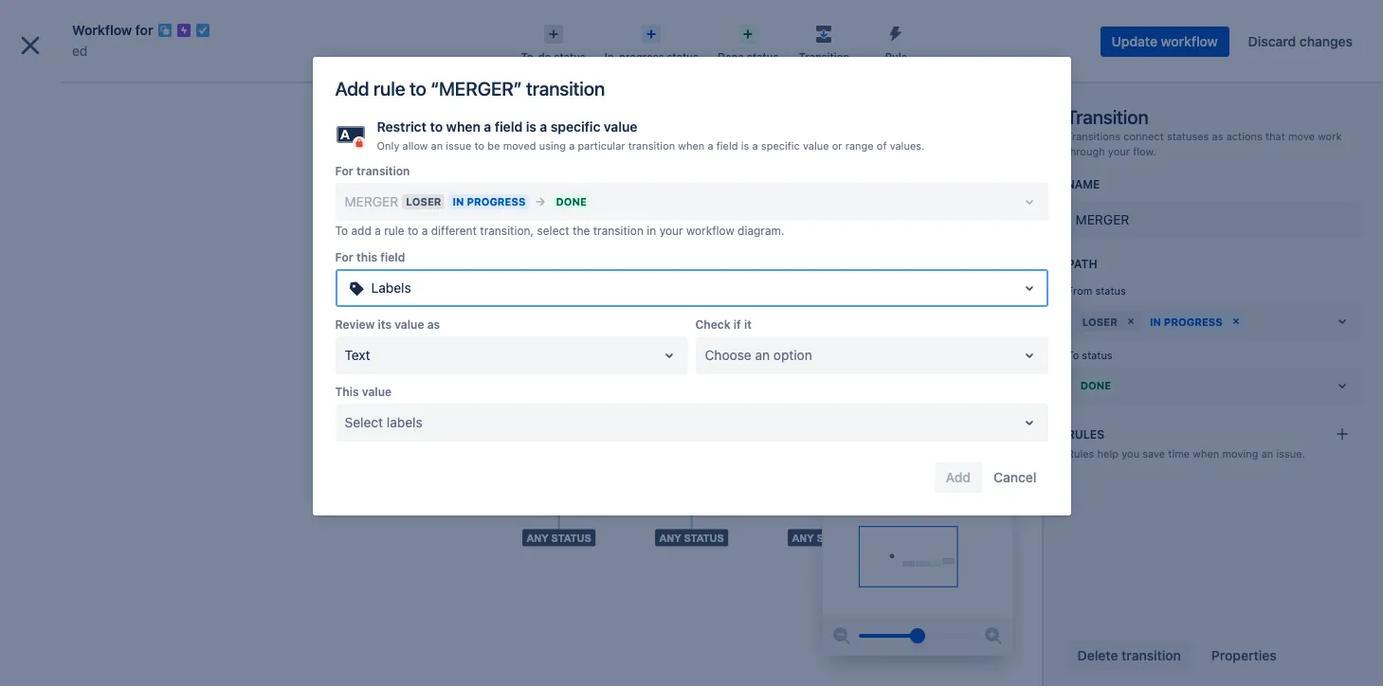 Task type: describe. For each thing, give the bounding box(es) containing it.
check if it
[[696, 317, 752, 332]]

help
[[1098, 447, 1119, 460]]

do
[[538, 50, 551, 63]]

a left different
[[422, 224, 428, 238]]

or
[[832, 139, 843, 152]]

diagram.
[[738, 224, 785, 238]]

values.
[[890, 139, 925, 152]]

transitions
[[1067, 130, 1121, 142]]

Zoom level range field
[[859, 617, 976, 655]]

done for done
[[1081, 380, 1112, 392]]

add rule to "merger" transition dialog
[[312, 57, 1071, 516]]

1 horizontal spatial is
[[741, 139, 750, 152]]

move
[[1289, 130, 1315, 142]]

name
[[1067, 178, 1100, 192]]

to add a rule to a different transition, select the transition in your workflow diagram.
[[335, 224, 785, 238]]

you
[[1122, 447, 1140, 460]]

2 horizontal spatial field
[[717, 139, 738, 152]]

allow
[[403, 139, 428, 152]]

a up for transition element
[[708, 139, 714, 152]]

review
[[335, 317, 375, 332]]

choose an option
[[705, 347, 813, 363]]

done status button
[[708, 19, 788, 64]]

a right add
[[375, 224, 381, 238]]

to up restrict
[[410, 78, 426, 100]]

when inside transition dialog
[[1193, 447, 1220, 460]]

close workflow editor image
[[15, 30, 46, 61]]

transition button
[[788, 19, 861, 64]]

a right using
[[569, 139, 575, 152]]

ed inside transition dialog
[[72, 43, 88, 59]]

connect
[[1124, 130, 1164, 142]]

to status element
[[1068, 367, 1362, 405]]

only
[[377, 139, 400, 152]]

clear image for loser
[[1124, 314, 1139, 329]]

merger
[[1076, 212, 1130, 228]]

in-progress status
[[605, 50, 699, 63]]

issue.
[[1277, 447, 1306, 460]]

properties
[[1212, 648, 1277, 664]]

in-progress status button
[[595, 19, 708, 64]]

rules help you save time when moving an issue.
[[1068, 447, 1306, 460]]

transition down to-do status
[[526, 78, 605, 100]]

1 vertical spatial ed
[[57, 83, 73, 99]]

add
[[351, 224, 372, 238]]

if
[[734, 317, 741, 332]]

statuses
[[1167, 130, 1210, 142]]

transition left in
[[593, 224, 644, 238]]

you're in the workflow viewfinder, use the arrow keys to move it element
[[823, 504, 1013, 617]]

workflow for
[[72, 22, 153, 38]]

to for to status
[[1068, 349, 1079, 361]]

transition,
[[480, 224, 534, 238]]

for transition
[[335, 164, 410, 178]]

range
[[846, 139, 874, 152]]

in
[[1150, 315, 1162, 328]]

Search field
[[1023, 11, 1213, 41]]

to-
[[521, 50, 538, 63]]

loser
[[1083, 315, 1118, 328]]

the
[[573, 224, 590, 238]]

0 vertical spatial rule
[[374, 78, 405, 100]]

flow.
[[1133, 145, 1157, 157]]

workflow
[[72, 22, 132, 38]]

clear image for in progress
[[1229, 314, 1244, 329]]

0 horizontal spatial field
[[381, 250, 405, 264]]

an inside restrict to when a field is a specific value only allow an issue to be moved using a particular transition when a field is a specific value or range of values.
[[431, 139, 443, 152]]

rules for rules
[[1068, 428, 1105, 442]]

open image for check if it element
[[1018, 344, 1041, 367]]

transition for transition
[[799, 50, 850, 63]]

properties button
[[1201, 641, 1289, 671]]

value right its
[[395, 317, 424, 332]]

rules for rules help you save time when moving an issue.
[[1068, 447, 1095, 460]]

rule button
[[861, 19, 933, 64]]

1 vertical spatial rule
[[384, 224, 405, 238]]

work
[[1318, 130, 1342, 142]]

issue
[[446, 139, 472, 152]]

to left different
[[408, 224, 419, 238]]

value left or
[[803, 139, 829, 152]]

to-do status
[[521, 50, 586, 63]]

select labels
[[345, 414, 423, 430]]

to right restrict
[[430, 119, 443, 135]]

open image
[[658, 344, 680, 367]]

discard
[[1249, 33, 1297, 49]]

different
[[431, 224, 477, 238]]

as inside add rule to "merger" transition dialog
[[427, 317, 440, 332]]

from
[[1068, 285, 1093, 297]]

this
[[335, 385, 359, 399]]

add rule to "merger" transition
[[335, 78, 605, 100]]

that
[[1266, 130, 1286, 142]]

Check if it text field
[[705, 346, 709, 365]]

its
[[378, 317, 392, 332]]

cancel
[[994, 469, 1037, 485]]

a left or
[[752, 139, 758, 152]]

1 horizontal spatial when
[[678, 139, 705, 152]]

actions
[[1227, 130, 1263, 142]]

in progress
[[1150, 315, 1223, 328]]

be
[[488, 139, 500, 152]]

moved
[[503, 139, 536, 152]]

transition inside button
[[1122, 648, 1182, 664]]

to-do status button
[[512, 19, 595, 64]]

for transition element
[[335, 183, 1048, 221]]

text
[[345, 347, 370, 363]]

review its value as element
[[335, 336, 688, 374]]

update workflow button
[[1101, 27, 1230, 57]]

time
[[1169, 447, 1190, 460]]

select
[[345, 414, 383, 430]]

transition down only
[[357, 164, 410, 178]]

your inside add rule to "merger" transition dialog
[[660, 224, 683, 238]]

of
[[877, 139, 887, 152]]

done status
[[718, 50, 779, 63]]



Task type: locate. For each thing, give the bounding box(es) containing it.
for for for this field
[[335, 250, 354, 264]]

specific
[[551, 119, 601, 135], [761, 139, 800, 152]]

rule
[[885, 50, 908, 63]]

is up moved
[[526, 119, 537, 135]]

status inside popup button
[[667, 50, 699, 63]]

when right the time
[[1193, 447, 1220, 460]]

1 horizontal spatial done
[[1081, 380, 1112, 392]]

1 horizontal spatial your
[[1108, 145, 1130, 157]]

transition inside restrict to when a field is a specific value only allow an issue to be moved using a particular transition when a field is a specific value or range of values.
[[628, 139, 675, 152]]

0 horizontal spatial when
[[446, 119, 481, 135]]

transition inside popup button
[[799, 50, 850, 63]]

review its value as
[[335, 317, 440, 332]]

in-
[[605, 50, 619, 63]]

0 vertical spatial rules
[[1068, 428, 1105, 442]]

transition left rule
[[799, 50, 850, 63]]

group
[[8, 347, 220, 450], [8, 347, 220, 399], [8, 399, 220, 450]]

rule
[[374, 78, 405, 100], [384, 224, 405, 238]]

field up for transition element
[[717, 139, 738, 152]]

select
[[537, 224, 570, 238]]

an inside check if it element
[[755, 347, 770, 363]]

value up particular
[[604, 119, 638, 135]]

1 horizontal spatial field
[[495, 119, 523, 135]]

specific up using
[[551, 119, 601, 135]]

to inside transition dialog
[[1068, 349, 1079, 361]]

status right do
[[554, 50, 586, 63]]

specific left or
[[761, 139, 800, 152]]

banner
[[0, 0, 1384, 53]]

moving
[[1223, 447, 1259, 460]]

rules
[[1068, 428, 1105, 442], [1068, 447, 1095, 460]]

delete transition button
[[1067, 641, 1193, 671]]

rules left the help
[[1068, 447, 1095, 460]]

delete transition
[[1078, 648, 1182, 664]]

a
[[484, 119, 491, 135], [540, 119, 548, 135], [569, 139, 575, 152], [708, 139, 714, 152], [752, 139, 758, 152], [375, 224, 381, 238], [422, 224, 428, 238]]

workflow right update at top
[[1161, 33, 1218, 49]]

zoom in image
[[982, 625, 1005, 648]]

ed
[[72, 43, 88, 59], [57, 83, 73, 99]]

1 horizontal spatial workflow
[[1161, 33, 1218, 49]]

0 vertical spatial for
[[335, 164, 354, 178]]

0 vertical spatial transition
[[799, 50, 850, 63]]

as right its
[[427, 317, 440, 332]]

open image inside to status element
[[1331, 374, 1354, 397]]

for
[[135, 22, 153, 38]]

1 vertical spatial your
[[660, 224, 683, 238]]

progress
[[1164, 315, 1223, 328]]

add
[[335, 78, 369, 100]]

0 vertical spatial an
[[431, 139, 443, 152]]

is
[[526, 119, 537, 135], [741, 139, 750, 152]]

0 horizontal spatial done
[[718, 50, 744, 63]]

clear image
[[1124, 314, 1139, 329], [1229, 314, 1244, 329]]

from status element
[[1068, 303, 1362, 341]]

1 vertical spatial workflow
[[687, 224, 735, 238]]

1 vertical spatial rules
[[1068, 447, 1095, 460]]

restrict to when a field is a specific value only allow an issue to be moved using a particular transition when a field is a specific value or range of values.
[[377, 119, 925, 152]]

open image for the from status element
[[1331, 310, 1354, 333]]

0 vertical spatial specific
[[551, 119, 601, 135]]

status
[[554, 50, 586, 63], [667, 50, 699, 63], [747, 50, 779, 63], [1096, 285, 1126, 297], [1082, 349, 1113, 361]]

1 vertical spatial is
[[741, 139, 750, 152]]

open image
[[1018, 277, 1041, 299], [1331, 310, 1354, 333], [1018, 344, 1041, 367], [1331, 374, 1354, 397], [1018, 411, 1041, 434]]

0 horizontal spatial an
[[431, 139, 443, 152]]

for left this
[[335, 250, 354, 264]]

0 horizontal spatial to
[[335, 224, 348, 238]]

discard changes
[[1249, 33, 1353, 49]]

status inside popup button
[[747, 50, 779, 63]]

labels
[[387, 414, 423, 430]]

choose
[[705, 347, 752, 363]]

using
[[539, 139, 566, 152]]

primary element
[[11, 0, 1023, 53]]

status right "from"
[[1096, 285, 1126, 297]]

jira software image
[[49, 15, 177, 37], [49, 15, 177, 37]]

rule right the add
[[374, 78, 405, 100]]

1 horizontal spatial as
[[1212, 130, 1224, 142]]

0 horizontal spatial workflow
[[687, 224, 735, 238]]

an left 'issue.'
[[1262, 447, 1274, 460]]

field right this
[[381, 250, 405, 264]]

ed down workflow on the top left of the page
[[72, 43, 88, 59]]

2 vertical spatial field
[[381, 250, 405, 264]]

1 horizontal spatial clear image
[[1229, 314, 1244, 329]]

path
[[1068, 257, 1098, 272]]

1 horizontal spatial an
[[755, 347, 770, 363]]

1 horizontal spatial transition
[[1067, 106, 1149, 128]]

2 horizontal spatial an
[[1262, 447, 1274, 460]]

0 vertical spatial when
[[446, 119, 481, 135]]

1 vertical spatial when
[[678, 139, 705, 152]]

1 clear image from the left
[[1124, 314, 1139, 329]]

2 clear image from the left
[[1229, 314, 1244, 329]]

update workflow
[[1112, 33, 1218, 49]]

0 vertical spatial is
[[526, 119, 537, 135]]

transition
[[526, 78, 605, 100], [628, 139, 675, 152], [357, 164, 410, 178], [593, 224, 644, 238], [1122, 648, 1182, 664]]

2 vertical spatial an
[[1262, 447, 1274, 460]]

discard changes button
[[1237, 27, 1365, 57]]

an right allow
[[431, 139, 443, 152]]

your left flow.
[[1108, 145, 1130, 157]]

add rule image
[[1335, 427, 1350, 442]]

your
[[1108, 145, 1130, 157], [660, 224, 683, 238]]

status for from status
[[1096, 285, 1126, 297]]

done for done status
[[718, 50, 744, 63]]

1 vertical spatial transition
[[1067, 106, 1149, 128]]

2 for from the top
[[335, 250, 354, 264]]

done
[[718, 50, 744, 63], [1081, 380, 1112, 392]]

transition inside transition transitions connect statuses as actions that move work through your flow.
[[1067, 106, 1149, 128]]

workflow inside add rule to "merger" transition dialog
[[687, 224, 735, 238]]

from status
[[1068, 285, 1126, 297]]

transition up transitions
[[1067, 106, 1149, 128]]

2 horizontal spatial when
[[1193, 447, 1220, 460]]

rules up the help
[[1068, 428, 1105, 442]]

is up for transition element
[[741, 139, 750, 152]]

workflow inside button
[[1161, 33, 1218, 49]]

an inside transition dialog
[[1262, 447, 1274, 460]]

through
[[1067, 145, 1105, 157]]

1 rules from the top
[[1068, 428, 1105, 442]]

1 horizontal spatial specific
[[761, 139, 800, 152]]

Review its value as text field
[[345, 346, 348, 365]]

This value text field
[[345, 413, 348, 432]]

0 vertical spatial done
[[718, 50, 744, 63]]

field up moved
[[495, 119, 523, 135]]

1 vertical spatial to
[[1068, 349, 1079, 361]]

particular
[[578, 139, 626, 152]]

labels
[[371, 279, 411, 296]]

as left 'actions'
[[1212, 130, 1224, 142]]

1 vertical spatial as
[[427, 317, 440, 332]]

workflow down for transition element
[[687, 224, 735, 238]]

to for to add a rule to a different transition, select the transition in your workflow diagram.
[[335, 224, 348, 238]]

for
[[335, 164, 354, 178], [335, 250, 354, 264]]

transition right delete
[[1122, 648, 1182, 664]]

an left option
[[755, 347, 770, 363]]

status for done status
[[747, 50, 779, 63]]

"merger"
[[431, 78, 522, 100]]

cancel button
[[983, 463, 1048, 493]]

delete
[[1078, 648, 1119, 664]]

0 horizontal spatial specific
[[551, 119, 601, 135]]

to
[[335, 224, 348, 238], [1068, 349, 1079, 361]]

your right in
[[660, 224, 683, 238]]

status down loser
[[1082, 349, 1113, 361]]

to down "from"
[[1068, 349, 1079, 361]]

zoom out image
[[830, 625, 853, 648]]

update
[[1112, 33, 1158, 49]]

as inside transition transitions connect statuses as actions that move work through your flow.
[[1212, 130, 1224, 142]]

ed link
[[72, 40, 88, 63]]

1 horizontal spatial to
[[1068, 349, 1079, 361]]

for for for transition
[[335, 164, 354, 178]]

2 rules from the top
[[1068, 447, 1095, 460]]

status for to status
[[1082, 349, 1113, 361]]

for up add
[[335, 164, 354, 178]]

1 vertical spatial for
[[335, 250, 354, 264]]

1 vertical spatial field
[[717, 139, 738, 152]]

ed down ed link at left
[[57, 83, 73, 99]]

transition transitions connect statuses as actions that move work through your flow.
[[1067, 106, 1342, 157]]

0 horizontal spatial as
[[427, 317, 440, 332]]

1 for from the top
[[335, 164, 354, 178]]

restrict
[[377, 119, 427, 135]]

status right progress
[[667, 50, 699, 63]]

1 vertical spatial an
[[755, 347, 770, 363]]

0 horizontal spatial clear image
[[1124, 314, 1139, 329]]

done right in-progress status
[[718, 50, 744, 63]]

option
[[774, 347, 813, 363]]

an
[[431, 139, 443, 152], [755, 347, 770, 363], [1262, 447, 1274, 460]]

done down to status
[[1081, 380, 1112, 392]]

a up using
[[540, 119, 548, 135]]

to inside dialog
[[335, 224, 348, 238]]

transition for transition transitions connect statuses as actions that move work through your flow.
[[1067, 106, 1149, 128]]

rule right add
[[384, 224, 405, 238]]

a up "be"
[[484, 119, 491, 135]]

0 vertical spatial your
[[1108, 145, 1130, 157]]

this
[[357, 250, 378, 264]]

0 vertical spatial as
[[1212, 130, 1224, 142]]

in
[[647, 224, 657, 238]]

progress
[[619, 50, 664, 63]]

0 vertical spatial field
[[495, 119, 523, 135]]

transition dialog
[[0, 0, 1384, 687]]

value right this
[[362, 385, 392, 399]]

done inside popup button
[[718, 50, 744, 63]]

open image inside check if it element
[[1018, 344, 1041, 367]]

done inside to status element
[[1081, 380, 1112, 392]]

0 vertical spatial workflow
[[1161, 33, 1218, 49]]

field
[[495, 119, 523, 135], [717, 139, 738, 152], [381, 250, 405, 264]]

0 horizontal spatial your
[[660, 224, 683, 238]]

1 vertical spatial done
[[1081, 380, 1112, 392]]

0 vertical spatial ed
[[72, 43, 88, 59]]

check if it element
[[696, 336, 1048, 374]]

status left the 'transition' popup button
[[747, 50, 779, 63]]

your inside transition transitions connect statuses as actions that move work through your flow.
[[1108, 145, 1130, 157]]

1 vertical spatial specific
[[761, 139, 800, 152]]

workflow
[[1161, 33, 1218, 49], [687, 224, 735, 238]]

0 horizontal spatial is
[[526, 119, 537, 135]]

when up for transition element
[[678, 139, 705, 152]]

to status
[[1068, 349, 1113, 361]]

check
[[696, 317, 731, 332]]

transition right particular
[[628, 139, 675, 152]]

to left add
[[335, 224, 348, 238]]

this value
[[335, 385, 392, 399]]

when up 'issue'
[[446, 119, 481, 135]]

to left "be"
[[475, 139, 485, 152]]

clear image right progress
[[1229, 314, 1244, 329]]

clear image left in
[[1124, 314, 1139, 329]]

it
[[744, 317, 752, 332]]

to
[[410, 78, 426, 100], [430, 119, 443, 135], [475, 139, 485, 152], [408, 224, 419, 238]]

when
[[446, 119, 481, 135], [678, 139, 705, 152], [1193, 447, 1220, 460]]

2 vertical spatial when
[[1193, 447, 1220, 460]]

status inside 'popup button'
[[554, 50, 586, 63]]

as
[[1212, 130, 1224, 142], [427, 317, 440, 332]]

0 horizontal spatial transition
[[799, 50, 850, 63]]

changes
[[1300, 33, 1353, 49]]

save
[[1143, 447, 1166, 460]]

open image for to status element
[[1331, 374, 1354, 397]]

0 vertical spatial to
[[335, 224, 348, 238]]



Task type: vqa. For each thing, say whether or not it's contained in the screenshot.
recent popup button
no



